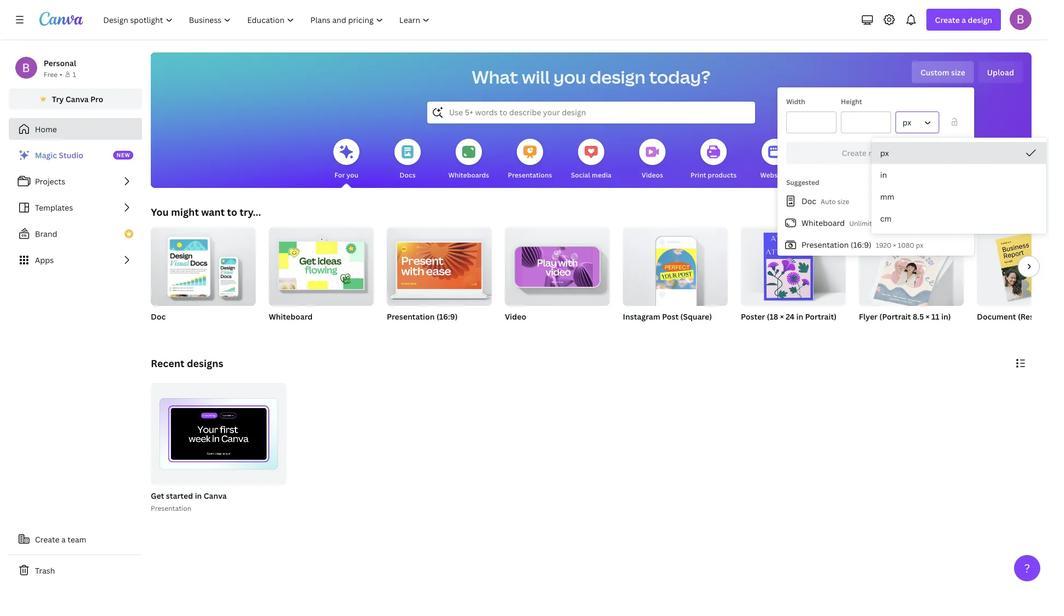 Task type: locate. For each thing, give the bounding box(es) containing it.
size right custom
[[952, 67, 966, 77]]

magic
[[35, 150, 57, 160]]

create up custom size on the top right of the page
[[936, 14, 960, 25]]

1 vertical spatial create
[[842, 148, 867, 158]]

1080
[[898, 241, 915, 250], [409, 326, 426, 335], [623, 326, 640, 335], [646, 326, 663, 335]]

create a team button
[[9, 529, 142, 551]]

custom size button
[[912, 61, 975, 83]]

in inside button
[[881, 170, 888, 180]]

0 horizontal spatial 1
[[73, 70, 76, 79]]

group
[[151, 223, 256, 306], [269, 223, 374, 306], [387, 223, 492, 306], [505, 223, 610, 306], [623, 223, 728, 306], [741, 227, 846, 306], [859, 227, 964, 310], [977, 227, 1050, 306]]

2 vertical spatial create
[[35, 534, 60, 545]]

you inside button
[[347, 170, 359, 179]]

create new design button
[[787, 142, 966, 164]]

design left bob builder icon
[[968, 14, 993, 25]]

design for create new design
[[886, 148, 910, 158]]

1 horizontal spatial canva
[[204, 491, 227, 501]]

try canva pro
[[52, 94, 103, 104]]

•
[[60, 70, 62, 79]]

print products button
[[691, 131, 737, 188]]

1 vertical spatial you
[[347, 170, 359, 179]]

0 horizontal spatial design
[[590, 65, 646, 89]]

create left team at left bottom
[[35, 534, 60, 545]]

in right 24
[[797, 311, 804, 322]]

1 vertical spatial presentation
[[387, 311, 435, 322]]

0 vertical spatial create
[[936, 14, 960, 25]]

1 horizontal spatial whiteboard
[[802, 218, 845, 228]]

1 horizontal spatial design
[[886, 148, 910, 158]]

create for create a design
[[936, 14, 960, 25]]

post
[[662, 311, 679, 322]]

0 vertical spatial canva
[[66, 94, 89, 104]]

instagram post (square) group
[[623, 223, 728, 336]]

× inside group
[[780, 311, 784, 322]]

1 left 'of'
[[258, 473, 262, 480]]

(respons
[[1018, 311, 1050, 322]]

1 vertical spatial whiteboard
[[269, 311, 313, 322]]

cm option
[[872, 208, 1047, 230]]

0 horizontal spatial create
[[35, 534, 60, 545]]

1 horizontal spatial in
[[797, 311, 804, 322]]

2 vertical spatial design
[[886, 148, 910, 158]]

1 vertical spatial a
[[61, 534, 66, 545]]

try
[[52, 94, 64, 104]]

create a design
[[936, 14, 993, 25]]

0 vertical spatial you
[[554, 65, 586, 89]]

size
[[952, 67, 966, 77], [838, 197, 850, 206]]

group for doc
[[151, 223, 256, 306]]

whiteboard
[[802, 218, 845, 228], [269, 311, 313, 322]]

group for instagram post (square)
[[623, 223, 728, 306]]

social media button
[[571, 131, 612, 188]]

1
[[73, 70, 76, 79], [258, 473, 262, 480]]

will
[[522, 65, 550, 89]]

2 horizontal spatial create
[[936, 14, 960, 25]]

1 for 1 of 27
[[258, 473, 262, 480]]

0 vertical spatial (16:9)
[[851, 240, 872, 250]]

a inside button
[[61, 534, 66, 545]]

whiteboard inside group
[[269, 311, 313, 322]]

list containing doc
[[778, 190, 975, 256]]

started
[[166, 491, 193, 501]]

in up mm
[[881, 170, 888, 180]]

whiteboard inside list
[[802, 218, 845, 228]]

canva right started
[[204, 491, 227, 501]]

?
[[1025, 561, 1031, 576]]

group for presentation (16:9)
[[387, 223, 492, 306]]

design up "search" search field
[[590, 65, 646, 89]]

pro
[[91, 94, 103, 104]]

2 vertical spatial in
[[195, 491, 202, 501]]

create
[[936, 14, 960, 25], [842, 148, 867, 158], [35, 534, 60, 545]]

Search search field
[[449, 102, 734, 123]]

2 horizontal spatial design
[[968, 14, 993, 25]]

0 vertical spatial design
[[968, 14, 993, 25]]

create for create a team
[[35, 534, 60, 545]]

new
[[117, 151, 130, 159]]

1 vertical spatial presentation (16:9) 1920 × 1080 px
[[387, 311, 458, 335]]

×
[[894, 241, 897, 250], [780, 311, 784, 322], [926, 311, 930, 322], [404, 326, 407, 335], [641, 326, 644, 335]]

doc up recent at bottom
[[151, 311, 166, 322]]

doc group
[[151, 223, 256, 336]]

0 horizontal spatial presentation
[[151, 504, 191, 513]]

0 vertical spatial presentation
[[802, 240, 849, 250]]

what
[[472, 65, 519, 89]]

1 vertical spatial 1
[[258, 473, 262, 480]]

0 horizontal spatial list
[[9, 144, 142, 271]]

websites button
[[761, 131, 790, 188]]

px
[[903, 117, 912, 128], [881, 148, 889, 158], [916, 241, 924, 250], [427, 326, 435, 335], [664, 326, 672, 335]]

1 horizontal spatial presentation
[[387, 311, 435, 322]]

projects link
[[9, 171, 142, 192]]

0 horizontal spatial a
[[61, 534, 66, 545]]

0 vertical spatial whiteboard
[[802, 218, 845, 228]]

px button
[[872, 142, 1047, 164]]

in)
[[942, 311, 952, 322]]

group for poster (18 × 24 in portrait)
[[741, 227, 846, 306]]

presentations
[[508, 170, 552, 179]]

0 horizontal spatial in
[[195, 491, 202, 501]]

you right the for
[[347, 170, 359, 179]]

docs button
[[395, 131, 421, 188]]

px inside instagram post (square) 1080 × 1080 px
[[664, 326, 672, 335]]

None search field
[[428, 102, 756, 124]]

want
[[201, 205, 225, 219]]

0 vertical spatial doc
[[802, 196, 817, 206]]

1080 × 1080 px button
[[623, 325, 683, 336]]

flyer (portrait 8.5 × 11 in) group
[[859, 227, 964, 336]]

0 horizontal spatial presentation (16:9) 1920 × 1080 px
[[387, 311, 458, 335]]

0 horizontal spatial size
[[838, 197, 850, 206]]

(portrait
[[880, 311, 911, 322]]

(18
[[767, 311, 779, 322]]

1 horizontal spatial 1
[[258, 473, 262, 480]]

a inside dropdown button
[[962, 14, 967, 25]]

design
[[968, 14, 993, 25], [590, 65, 646, 89], [886, 148, 910, 158]]

1 vertical spatial in
[[797, 311, 804, 322]]

presentation
[[802, 240, 849, 250], [387, 311, 435, 322], [151, 504, 191, 513]]

group for flyer (portrait 8.5 × 11 in)
[[859, 227, 964, 310]]

create inside dropdown button
[[936, 14, 960, 25]]

2 horizontal spatial in
[[881, 170, 888, 180]]

Width number field
[[794, 112, 830, 133]]

design inside dropdown button
[[968, 14, 993, 25]]

0 horizontal spatial whiteboard
[[269, 311, 313, 322]]

1080 inside presentation (16:9) group
[[409, 326, 426, 335]]

document
[[977, 311, 1017, 322]]

team
[[68, 534, 86, 545]]

for you button
[[333, 131, 360, 188]]

presentation (16:9) 1920 × 1080 px
[[802, 240, 924, 250], [387, 311, 458, 335]]

0 vertical spatial 1
[[73, 70, 76, 79]]

document (respons
[[977, 311, 1050, 322]]

1 of 27
[[258, 473, 279, 480]]

apps link
[[9, 249, 142, 271]]

width
[[787, 97, 806, 106]]

0 horizontal spatial you
[[347, 170, 359, 179]]

× inside 'group'
[[926, 311, 930, 322]]

1 vertical spatial canva
[[204, 491, 227, 501]]

0 vertical spatial a
[[962, 14, 967, 25]]

1 vertical spatial 1920
[[387, 326, 403, 335]]

instagram
[[623, 311, 661, 322]]

px inside button
[[903, 117, 912, 128]]

trash link
[[9, 560, 142, 582]]

you
[[554, 65, 586, 89], [347, 170, 359, 179]]

cm button
[[872, 208, 1047, 230]]

group for document (respons
[[977, 227, 1050, 306]]

create for create new design
[[842, 148, 867, 158]]

1 vertical spatial (16:9)
[[437, 311, 458, 322]]

1 horizontal spatial list
[[778, 190, 975, 256]]

(square)
[[681, 311, 712, 322]]

instagram post (square) 1080 × 1080 px
[[623, 311, 712, 335]]

media
[[592, 170, 612, 179]]

2 vertical spatial presentation
[[151, 504, 191, 513]]

a for team
[[61, 534, 66, 545]]

canva right the try
[[66, 94, 89, 104]]

0 horizontal spatial 1920
[[387, 326, 403, 335]]

upload button
[[979, 61, 1023, 83]]

27
[[273, 473, 279, 480]]

create left new
[[842, 148, 867, 158]]

1 horizontal spatial 1920
[[876, 241, 892, 250]]

design inside button
[[886, 148, 910, 158]]

size right auto on the top right of the page
[[838, 197, 850, 206]]

0 vertical spatial size
[[952, 67, 966, 77]]

you right will
[[554, 65, 586, 89]]

0 horizontal spatial doc
[[151, 311, 166, 322]]

1 horizontal spatial you
[[554, 65, 586, 89]]

× inside instagram post (square) 1080 × 1080 px
[[641, 326, 644, 335]]

1 horizontal spatial presentation (16:9) 1920 × 1080 px
[[802, 240, 924, 250]]

design right new
[[886, 148, 910, 158]]

poster (18 × 24 in portrait) group
[[741, 227, 846, 336]]

1 horizontal spatial a
[[962, 14, 967, 25]]

1 right •
[[73, 70, 76, 79]]

0 horizontal spatial canva
[[66, 94, 89, 104]]

custom size
[[921, 67, 966, 77]]

1 vertical spatial size
[[838, 197, 850, 206]]

whiteboard for whiteboard unlimited
[[802, 218, 845, 228]]

1 horizontal spatial doc
[[802, 196, 817, 206]]

doc left auto on the top right of the page
[[802, 196, 817, 206]]

0 horizontal spatial (16:9)
[[437, 311, 458, 322]]

social
[[571, 170, 591, 179]]

list
[[9, 144, 142, 271], [778, 190, 975, 256]]

doc for doc auto size
[[802, 196, 817, 206]]

free
[[44, 70, 58, 79]]

1 vertical spatial doc
[[151, 311, 166, 322]]

0 vertical spatial in
[[881, 170, 888, 180]]

templates link
[[9, 197, 142, 219]]

doc inside group
[[151, 311, 166, 322]]

try canva pro button
[[9, 89, 142, 109]]

canva
[[66, 94, 89, 104], [204, 491, 227, 501]]

in inside group
[[797, 311, 804, 322]]

(16:9) inside "presentation (16:9) 1920 × 1080 px"
[[437, 311, 458, 322]]

in right started
[[195, 491, 202, 501]]

1 horizontal spatial create
[[842, 148, 867, 158]]

1 horizontal spatial size
[[952, 67, 966, 77]]

portrait)
[[806, 311, 837, 322]]

× inside list
[[894, 241, 897, 250]]

whiteboards button
[[449, 131, 489, 188]]

a for design
[[962, 14, 967, 25]]



Task type: vqa. For each thing, say whether or not it's contained in the screenshot.
third 'Add' from the top
no



Task type: describe. For each thing, give the bounding box(es) containing it.
px inside button
[[881, 148, 889, 158]]

1 for 1
[[73, 70, 76, 79]]

flyer
[[859, 311, 878, 322]]

poster (18 × 24 in portrait)
[[741, 311, 837, 322]]

free •
[[44, 70, 62, 79]]

presentations button
[[508, 131, 552, 188]]

video group
[[505, 223, 610, 336]]

try...
[[240, 205, 261, 219]]

create new design
[[842, 148, 910, 158]]

whiteboard for whiteboard
[[269, 311, 313, 322]]

height
[[841, 97, 863, 106]]

trash
[[35, 566, 55, 576]]

top level navigation element
[[96, 9, 439, 31]]

create a team
[[35, 534, 86, 545]]

for
[[335, 170, 345, 179]]

docs
[[400, 170, 416, 179]]

1 horizontal spatial (16:9)
[[851, 240, 872, 250]]

1 vertical spatial design
[[590, 65, 646, 89]]

units: px list box
[[872, 142, 1047, 230]]

mm
[[881, 192, 895, 202]]

0 vertical spatial 1920
[[876, 241, 892, 250]]

mm button
[[872, 186, 1047, 208]]

brand
[[35, 229, 57, 239]]

list containing magic studio
[[9, 144, 142, 271]]

you
[[151, 205, 169, 219]]

in button
[[872, 164, 1047, 186]]

× inside presentation (16:9) group
[[404, 326, 407, 335]]

doc auto size
[[802, 196, 850, 206]]

canva inside get started in canva presentation
[[204, 491, 227, 501]]

apps
[[35, 255, 54, 265]]

studio
[[59, 150, 83, 160]]

24
[[786, 311, 795, 322]]

you might want to try...
[[151, 205, 261, 219]]

print products
[[691, 170, 737, 179]]

social media
[[571, 170, 612, 179]]

templates
[[35, 203, 73, 213]]

Height number field
[[848, 112, 885, 133]]

11
[[932, 311, 940, 322]]

whiteboard group
[[269, 223, 374, 336]]

1920 inside presentation (16:9) group
[[387, 326, 403, 335]]

magic studio
[[35, 150, 83, 160]]

bob builder image
[[1010, 8, 1032, 30]]

whiteboard unlimited
[[802, 218, 881, 228]]

video
[[505, 311, 527, 322]]

print
[[691, 170, 707, 179]]

in inside get started in canva presentation
[[195, 491, 202, 501]]

create a design button
[[927, 9, 1002, 31]]

for you
[[335, 170, 359, 179]]

home
[[35, 124, 57, 134]]

flyer (portrait 8.5 × 11 in)
[[859, 311, 952, 322]]

personal
[[44, 58, 76, 68]]

mm option
[[872, 186, 1047, 208]]

design for create a design
[[968, 14, 993, 25]]

designs
[[187, 357, 223, 370]]

recent
[[151, 357, 185, 370]]

upload
[[988, 67, 1015, 77]]

brand link
[[9, 223, 142, 245]]

px option
[[872, 142, 1047, 164]]

presentation (16:9) group
[[387, 223, 492, 336]]

canva inside button
[[66, 94, 89, 104]]

suggested
[[787, 178, 820, 187]]

videos
[[642, 170, 664, 179]]

cm
[[881, 213, 892, 224]]

px inside presentation (16:9) group
[[427, 326, 435, 335]]

doc for doc
[[151, 311, 166, 322]]

document (responsive) group
[[977, 227, 1050, 336]]

Units: px button
[[896, 112, 940, 133]]

px inside list
[[916, 241, 924, 250]]

? button
[[1015, 555, 1041, 582]]

videos button
[[640, 131, 666, 188]]

0 vertical spatial presentation (16:9) 1920 × 1080 px
[[802, 240, 924, 250]]

websites
[[761, 170, 790, 179]]

poster
[[741, 311, 765, 322]]

might
[[171, 205, 199, 219]]

in option
[[872, 164, 1047, 186]]

group for video
[[505, 223, 610, 306]]

recent designs
[[151, 357, 223, 370]]

whiteboards
[[449, 170, 489, 179]]

of
[[263, 473, 271, 480]]

new
[[869, 148, 884, 158]]

presentation inside get started in canva presentation
[[151, 504, 191, 513]]

to
[[227, 205, 237, 219]]

size inside dropdown button
[[952, 67, 966, 77]]

auto
[[821, 197, 836, 206]]

unlimited
[[850, 219, 881, 228]]

projects
[[35, 176, 65, 187]]

get started in canva button
[[151, 490, 227, 503]]

size inside doc auto size
[[838, 197, 850, 206]]

home link
[[9, 118, 142, 140]]

get started in canva presentation
[[151, 491, 227, 513]]

products
[[708, 170, 737, 179]]

8.5
[[913, 311, 924, 322]]

2 horizontal spatial presentation
[[802, 240, 849, 250]]

group for whiteboard
[[269, 223, 374, 306]]

presentation inside "presentation (16:9) 1920 × 1080 px"
[[387, 311, 435, 322]]

presentation (16:9) 1920 × 1080 px inside presentation (16:9) group
[[387, 311, 458, 335]]

what will you design today?
[[472, 65, 711, 89]]



